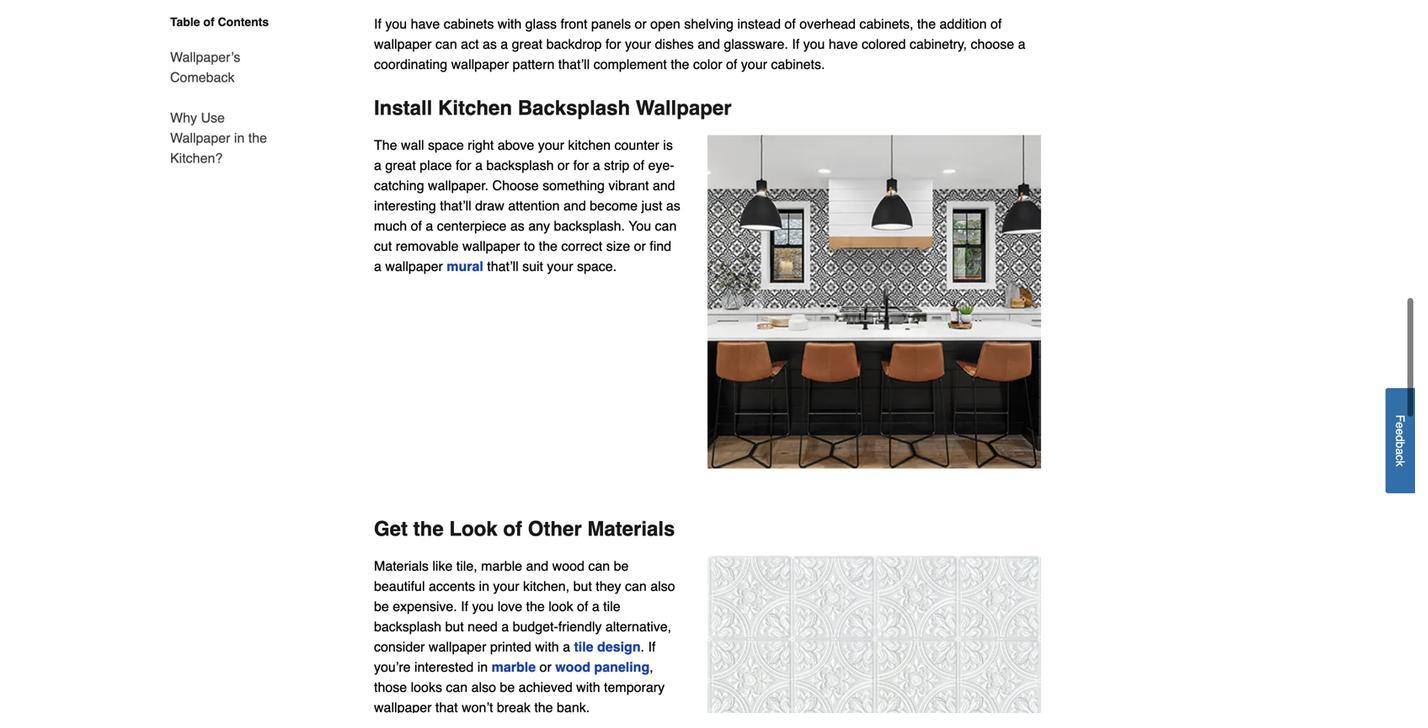 Task type: describe. For each thing, give the bounding box(es) containing it.
a kitchen with an island, pendant lighting and diamond-patterned wallpaper. image
[[708, 135, 1041, 469]]

alternative,
[[606, 619, 671, 635]]

find
[[650, 239, 671, 254]]

attention
[[508, 198, 560, 214]]

correct
[[561, 239, 603, 254]]

right
[[468, 137, 494, 153]]

is
[[663, 137, 673, 153]]

other
[[528, 518, 582, 541]]

can inside if you have cabinets with glass front panels or open shelving instead of overhead cabinets, the addition of wallpaper can act as a great backdrop for your dishes and glassware. if you have colored cabinetry, choose a coordinating wallpaper pattern that'll complement the color of your cabinets.
[[435, 36, 457, 52]]

that'll inside the wall space right above your kitchen counter is a great place for a backsplash or for a strip of eye- catching wallpaper. choose something vibrant and interesting that'll draw attention and become just as much of a centerpiece as any backsplash. you can cut removable wallpaper to the correct size or find a wallpaper
[[440, 198, 471, 214]]

f e e d b a c k button
[[1386, 388, 1415, 494]]

.
[[641, 639, 644, 655]]

look
[[449, 518, 498, 541]]

those
[[374, 680, 407, 696]]

wall
[[401, 137, 424, 153]]

shelving
[[684, 16, 734, 32]]

or inside if you have cabinets with glass front panels or open shelving instead of overhead cabinets, the addition of wallpaper can act as a great backdrop for your dishes and glassware. if you have colored cabinetry, choose a coordinating wallpaper pattern that'll complement the color of your cabinets.
[[635, 16, 647, 32]]

for inside if you have cabinets with glass front panels or open shelving instead of overhead cabinets, the addition of wallpaper can act as a great backdrop for your dishes and glassware. if you have colored cabinetry, choose a coordinating wallpaper pattern that'll complement the color of your cabinets.
[[606, 36, 621, 52]]

f
[[1394, 415, 1407, 422]]

become
[[590, 198, 638, 214]]

interested
[[414, 660, 474, 675]]

they
[[596, 579, 621, 594]]

space.
[[577, 259, 617, 274]]

1 horizontal spatial for
[[573, 158, 589, 173]]

if you have cabinets with glass front panels or open shelving instead of overhead cabinets, the addition of wallpaper can act as a great backdrop for your dishes and glassware. if you have colored cabinetry, choose a coordinating wallpaper pattern that'll complement the color of your cabinets.
[[374, 16, 1026, 72]]

1 vertical spatial you
[[803, 36, 825, 52]]

be inside , those looks can also be achieved with temporary wallpaper that won't break the bank.
[[500, 680, 515, 696]]

a down right
[[475, 158, 483, 173]]

consider
[[374, 639, 425, 655]]

suit
[[522, 259, 543, 274]]

as inside if you have cabinets with glass front panels or open shelving instead of overhead cabinets, the addition of wallpaper can act as a great backdrop for your dishes and glassware. if you have colored cabinetry, choose a coordinating wallpaper pattern that'll complement the color of your cabinets.
[[483, 36, 497, 52]]

pattern
[[513, 57, 555, 72]]

need
[[468, 619, 498, 635]]

front
[[561, 16, 588, 32]]

marble inside materials like tile, marble and wood can be beautiful accents in your kitchen, but they can also be expensive. if you love the look of a tile backsplash but need a budget-friendly alternative, consider wallpaper printed with a
[[481, 559, 522, 574]]

and inside if you have cabinets with glass front panels or open shelving instead of overhead cabinets, the addition of wallpaper can act as a great backdrop for your dishes and glassware. if you have colored cabinetry, choose a coordinating wallpaper pattern that'll complement the color of your cabinets.
[[698, 36, 720, 52]]

wallpaper down "act"
[[451, 57, 509, 72]]

wallpaper's
[[170, 49, 240, 65]]

of down 'counter' at the top left of page
[[633, 158, 644, 173]]

vibrant
[[609, 178, 649, 193]]

comeback
[[170, 69, 235, 85]]

of up "removable"
[[411, 218, 422, 234]]

marble link
[[488, 660, 536, 675]]

you
[[629, 218, 651, 234]]

mural
[[447, 259, 483, 274]]

wallpaper's comeback
[[170, 49, 240, 85]]

why use wallpaper in the kitchen?
[[170, 110, 267, 166]]

panels
[[591, 16, 631, 32]]

backdrop
[[546, 36, 602, 52]]

a inside "button"
[[1394, 449, 1407, 455]]

with inside , those looks can also be achieved with temporary wallpaper that won't break the bank.
[[576, 680, 600, 696]]

materials like tile, marble and wood can be beautiful accents in your kitchen, but they can also be expensive. if you love the look of a tile backsplash but need a budget-friendly alternative, consider wallpaper printed with a
[[374, 559, 675, 655]]

friendly
[[558, 619, 602, 635]]

,
[[650, 660, 653, 675]]

b
[[1394, 442, 1407, 449]]

1 horizontal spatial materials
[[587, 518, 675, 541]]

k
[[1394, 461, 1407, 467]]

catching
[[374, 178, 424, 193]]

counter
[[615, 137, 659, 153]]

cabinetry,
[[910, 36, 967, 52]]

use
[[201, 110, 225, 126]]

dishes
[[655, 36, 694, 52]]

materials inside materials like tile, marble and wood can be beautiful accents in your kitchen, but they can also be expensive. if you love the look of a tile backsplash but need a budget-friendly alternative, consider wallpaper printed with a
[[374, 559, 429, 574]]

the inside the why use wallpaper in the kitchen?
[[248, 130, 267, 146]]

a down love
[[501, 619, 509, 635]]

0 vertical spatial you
[[385, 16, 407, 32]]

0 horizontal spatial be
[[374, 599, 389, 615]]

won't
[[462, 700, 493, 713]]

or up achieved
[[540, 660, 552, 675]]

backsplash inside the wall space right above your kitchen counter is a great place for a backsplash or for a strip of eye- catching wallpaper. choose something vibrant and interesting that'll draw attention and become just as much of a centerpiece as any backsplash. you can cut removable wallpaper to the correct size or find a wallpaper
[[486, 158, 554, 173]]

wallpaper inside materials like tile, marble and wood can be beautiful accents in your kitchen, but they can also be expensive. if you love the look of a tile backsplash but need a budget-friendly alternative, consider wallpaper printed with a
[[429, 639, 486, 655]]

if up coordinating
[[374, 16, 382, 32]]

the inside materials like tile, marble and wood can be beautiful accents in your kitchen, but they can also be expensive. if you love the look of a tile backsplash but need a budget-friendly alternative, consider wallpaper printed with a
[[526, 599, 545, 615]]

mural that'll suit your space.
[[447, 259, 617, 274]]

1 vertical spatial have
[[829, 36, 858, 52]]

love
[[498, 599, 522, 615]]

the inside , those looks can also be achieved with temporary wallpaper that won't break the bank.
[[534, 700, 553, 713]]

if up cabinets.
[[792, 36, 800, 52]]

your down glassware.
[[741, 57, 767, 72]]

cabinets
[[444, 16, 494, 32]]

contents
[[218, 15, 269, 29]]

2 e from the top
[[1394, 429, 1407, 436]]

coordinating
[[374, 57, 447, 72]]

interesting
[[374, 198, 436, 214]]

in inside . if you're interested in
[[477, 660, 488, 675]]

. if you're interested in
[[374, 639, 656, 675]]

great inside the wall space right above your kitchen counter is a great place for a backsplash or for a strip of eye- catching wallpaper. choose something vibrant and interesting that'll draw attention and become just as much of a centerpiece as any backsplash. you can cut removable wallpaper to the correct size or find a wallpaper
[[385, 158, 416, 173]]

addition
[[940, 16, 987, 32]]

colored
[[862, 36, 906, 52]]

you inside materials like tile, marble and wood can be beautiful accents in your kitchen, but they can also be expensive. if you love the look of a tile backsplash but need a budget-friendly alternative, consider wallpaper printed with a
[[472, 599, 494, 615]]

printed
[[490, 639, 531, 655]]

place
[[420, 158, 452, 173]]

a left strip
[[593, 158, 600, 173]]

a down cut
[[374, 259, 382, 274]]

install
[[374, 97, 432, 120]]

wallpaper down "removable"
[[385, 259, 443, 274]]

1 vertical spatial marble
[[492, 660, 536, 675]]

and down something
[[564, 198, 586, 214]]

a right "act"
[[501, 36, 508, 52]]

the wall space right above your kitchen counter is a great place for a backsplash or for a strip of eye- catching wallpaper. choose something vibrant and interesting that'll draw attention and become just as much of a centerpiece as any backsplash. you can cut removable wallpaper to the correct size or find a wallpaper
[[374, 137, 680, 274]]

glassware.
[[724, 36, 788, 52]]

backsplash
[[518, 97, 630, 120]]

the inside the wall space right above your kitchen counter is a great place for a backsplash or for a strip of eye- catching wallpaper. choose something vibrant and interesting that'll draw attention and become just as much of a centerpiece as any backsplash. you can cut removable wallpaper to the correct size or find a wallpaper
[[539, 239, 558, 254]]

marble or wood paneling
[[488, 660, 650, 675]]

get
[[374, 518, 408, 541]]

if inside materials like tile, marble and wood can be beautiful accents in your kitchen, but they can also be expensive. if you love the look of a tile backsplash but need a budget-friendly alternative, consider wallpaper printed with a
[[461, 599, 468, 615]]

a down the
[[374, 158, 382, 173]]

in inside the why use wallpaper in the kitchen?
[[234, 130, 245, 146]]

2 horizontal spatial be
[[614, 559, 629, 574]]

f e e d b a c k
[[1394, 415, 1407, 467]]



Task type: vqa. For each thing, say whether or not it's contained in the screenshot.
Many digital scams involve gift card fraud. Visit our gift card fraud page to learn more. image
no



Task type: locate. For each thing, give the bounding box(es) containing it.
, those looks can also be achieved with temporary wallpaper that won't break the bank.
[[374, 660, 665, 713]]

e up b in the bottom right of the page
[[1394, 429, 1407, 436]]

materials up beautiful
[[374, 559, 429, 574]]

wallpaper
[[636, 97, 732, 120], [170, 130, 230, 146]]

of right instead
[[785, 16, 796, 32]]

with left glass at the top of the page
[[498, 16, 522, 32]]

a
[[501, 36, 508, 52], [1018, 36, 1026, 52], [374, 158, 382, 173], [475, 158, 483, 173], [593, 158, 600, 173], [426, 218, 433, 234], [374, 259, 382, 274], [1394, 449, 1407, 455], [592, 599, 600, 615], [501, 619, 509, 635], [563, 639, 570, 655]]

can up "they"
[[588, 559, 610, 574]]

textured faux tile wallpaper. image
[[708, 557, 1041, 713]]

a up "removable"
[[426, 218, 433, 234]]

also up 'alternative,'
[[650, 579, 675, 594]]

also inside materials like tile, marble and wood can be beautiful accents in your kitchen, but they can also be expensive. if you love the look of a tile backsplash but need a budget-friendly alternative, consider wallpaper printed with a
[[650, 579, 675, 594]]

color
[[693, 57, 722, 72]]

draw
[[475, 198, 504, 214]]

something
[[543, 178, 605, 193]]

0 vertical spatial also
[[650, 579, 675, 594]]

be down beautiful
[[374, 599, 389, 615]]

1 horizontal spatial wallpaper
[[636, 97, 732, 120]]

0 horizontal spatial for
[[456, 158, 471, 173]]

can inside , those looks can also be achieved with temporary wallpaper that won't break the bank.
[[446, 680, 468, 696]]

with inside if you have cabinets with glass front panels or open shelving instead of overhead cabinets, the addition of wallpaper can act as a great backdrop for your dishes and glassware. if you have colored cabinetry, choose a coordinating wallpaper pattern that'll complement the color of your cabinets.
[[498, 16, 522, 32]]

table of contents element
[[150, 13, 276, 168]]

open
[[650, 16, 680, 32]]

your up complement on the left top of the page
[[625, 36, 651, 52]]

0 horizontal spatial materials
[[374, 559, 429, 574]]

or down 'you'
[[634, 239, 646, 254]]

and inside materials like tile, marble and wood can be beautiful accents in your kitchen, but they can also be expensive. if you love the look of a tile backsplash but need a budget-friendly alternative, consider wallpaper printed with a
[[526, 559, 549, 574]]

if inside . if you're interested in
[[648, 639, 656, 655]]

wood up kitchen,
[[552, 559, 585, 574]]

backsplash up consider
[[374, 619, 441, 635]]

cabinets.
[[771, 57, 825, 72]]

0 horizontal spatial have
[[411, 16, 440, 32]]

1 horizontal spatial backsplash
[[486, 158, 554, 173]]

2 vertical spatial that'll
[[487, 259, 519, 274]]

and down eye-
[[653, 178, 675, 193]]

tile design link
[[574, 639, 641, 655]]

above
[[498, 137, 534, 153]]

0 vertical spatial with
[[498, 16, 522, 32]]

0 horizontal spatial also
[[471, 680, 496, 696]]

get the look of other materials
[[374, 518, 675, 541]]

marble right tile,
[[481, 559, 522, 574]]

1 e from the top
[[1394, 422, 1407, 429]]

1 vertical spatial tile
[[574, 639, 594, 655]]

as left any at left
[[510, 218, 525, 234]]

you're
[[374, 660, 411, 675]]

have
[[411, 16, 440, 32], [829, 36, 858, 52]]

a down "they"
[[592, 599, 600, 615]]

2 vertical spatial you
[[472, 599, 494, 615]]

0 horizontal spatial tile
[[574, 639, 594, 655]]

with
[[498, 16, 522, 32], [535, 639, 559, 655], [576, 680, 600, 696]]

2 horizontal spatial for
[[606, 36, 621, 52]]

2 vertical spatial as
[[510, 218, 525, 234]]

of right color
[[726, 57, 737, 72]]

can up "find" on the left of page
[[655, 218, 677, 234]]

your inside the wall space right above your kitchen counter is a great place for a backsplash or for a strip of eye- catching wallpaper. choose something vibrant and interesting that'll draw attention and become just as much of a centerpiece as any backsplash. you can cut removable wallpaper to the correct size or find a wallpaper
[[538, 137, 564, 153]]

of up 'choose'
[[991, 16, 1002, 32]]

eye-
[[648, 158, 674, 173]]

if
[[374, 16, 382, 32], [792, 36, 800, 52], [461, 599, 468, 615], [648, 639, 656, 655]]

budget-
[[513, 619, 558, 635]]

0 vertical spatial but
[[573, 579, 592, 594]]

you up need
[[472, 599, 494, 615]]

wallpaper up the interested
[[429, 639, 486, 655]]

materials up "they"
[[587, 518, 675, 541]]

but left "they"
[[573, 579, 592, 594]]

have up coordinating
[[411, 16, 440, 32]]

that'll inside if you have cabinets with glass front panels or open shelving instead of overhead cabinets, the addition of wallpaper can act as a great backdrop for your dishes and glassware. if you have colored cabinetry, choose a coordinating wallpaper pattern that'll complement the color of your cabinets.
[[558, 57, 590, 72]]

1 horizontal spatial that'll
[[487, 259, 519, 274]]

your
[[625, 36, 651, 52], [741, 57, 767, 72], [538, 137, 564, 153], [547, 259, 573, 274], [493, 579, 519, 594]]

strip
[[604, 158, 629, 173]]

centerpiece
[[437, 218, 507, 234]]

great up pattern
[[512, 36, 543, 52]]

0 vertical spatial have
[[411, 16, 440, 32]]

can inside the wall space right above your kitchen counter is a great place for a backsplash or for a strip of eye- catching wallpaper. choose something vibrant and interesting that'll draw attention and become just as much of a centerpiece as any backsplash. you can cut removable wallpaper to the correct size or find a wallpaper
[[655, 218, 677, 234]]

0 vertical spatial backsplash
[[486, 158, 554, 173]]

wood up achieved
[[555, 660, 590, 675]]

a right 'choose'
[[1018, 36, 1026, 52]]

of up the friendly
[[577, 599, 588, 615]]

wallpaper inside the why use wallpaper in the kitchen?
[[170, 130, 230, 146]]

tile down the friendly
[[574, 639, 594, 655]]

c
[[1394, 455, 1407, 461]]

1 vertical spatial as
[[666, 198, 680, 214]]

1 horizontal spatial tile
[[603, 599, 621, 615]]

size
[[606, 239, 630, 254]]

like
[[432, 559, 453, 574]]

bank.
[[557, 700, 590, 713]]

2 horizontal spatial you
[[803, 36, 825, 52]]

tile
[[603, 599, 621, 615], [574, 639, 594, 655]]

great inside if you have cabinets with glass front panels or open shelving instead of overhead cabinets, the addition of wallpaper can act as a great backdrop for your dishes and glassware. if you have colored cabinetry, choose a coordinating wallpaper pattern that'll complement the color of your cabinets.
[[512, 36, 543, 52]]

0 horizontal spatial you
[[385, 16, 407, 32]]

and
[[698, 36, 720, 52], [653, 178, 675, 193], [564, 198, 586, 214], [526, 559, 549, 574]]

install kitchen backsplash wallpaper
[[374, 97, 732, 120]]

1 vertical spatial that'll
[[440, 198, 471, 214]]

materials
[[587, 518, 675, 541], [374, 559, 429, 574]]

space
[[428, 137, 464, 153]]

2 horizontal spatial with
[[576, 680, 600, 696]]

1 vertical spatial wood
[[555, 660, 590, 675]]

e up d
[[1394, 422, 1407, 429]]

for up something
[[573, 158, 589, 173]]

wallpaper down centerpiece
[[462, 239, 520, 254]]

glass
[[525, 16, 557, 32]]

choose
[[492, 178, 539, 193]]

temporary
[[604, 680, 665, 696]]

with down the "budget-"
[[535, 639, 559, 655]]

in inside materials like tile, marble and wood can be beautiful accents in your kitchen, but they can also be expensive. if you love the look of a tile backsplash but need a budget-friendly alternative, consider wallpaper printed with a
[[479, 579, 489, 594]]

as
[[483, 36, 497, 52], [666, 198, 680, 214], [510, 218, 525, 234]]

and down shelving
[[698, 36, 720, 52]]

your right above
[[538, 137, 564, 153]]

backsplash inside materials like tile, marble and wood can be beautiful accents in your kitchen, but they can also be expensive. if you love the look of a tile backsplash but need a budget-friendly alternative, consider wallpaper printed with a
[[374, 619, 441, 635]]

for down panels
[[606, 36, 621, 52]]

0 horizontal spatial as
[[483, 36, 497, 52]]

kitchen?
[[170, 150, 223, 166]]

0 vertical spatial in
[[234, 130, 245, 146]]

kitchen
[[438, 97, 512, 120]]

as right just
[[666, 198, 680, 214]]

0 horizontal spatial backsplash
[[374, 619, 441, 635]]

of right look on the left of the page
[[503, 518, 522, 541]]

1 vertical spatial great
[[385, 158, 416, 173]]

tile,
[[456, 559, 477, 574]]

0 horizontal spatial with
[[498, 16, 522, 32]]

marble
[[481, 559, 522, 574], [492, 660, 536, 675]]

1 horizontal spatial as
[[510, 218, 525, 234]]

a up k
[[1394, 449, 1407, 455]]

with up bank.
[[576, 680, 600, 696]]

for up the wallpaper. on the top
[[456, 158, 471, 173]]

wallpaper up coordinating
[[374, 36, 432, 52]]

2 horizontal spatial as
[[666, 198, 680, 214]]

1 horizontal spatial but
[[573, 579, 592, 594]]

be up "they"
[[614, 559, 629, 574]]

kitchen,
[[523, 579, 570, 594]]

you up coordinating
[[385, 16, 407, 32]]

0 vertical spatial great
[[512, 36, 543, 52]]

0 vertical spatial marble
[[481, 559, 522, 574]]

look
[[549, 599, 573, 615]]

of right the "table"
[[203, 15, 215, 29]]

e
[[1394, 422, 1407, 429], [1394, 429, 1407, 436]]

that'll left suit
[[487, 259, 519, 274]]

in
[[234, 130, 245, 146], [479, 579, 489, 594], [477, 660, 488, 675]]

wood paneling link
[[555, 660, 650, 675]]

if right .
[[648, 639, 656, 655]]

wallpaper.
[[428, 178, 489, 193]]

1 vertical spatial materials
[[374, 559, 429, 574]]

and up kitchen,
[[526, 559, 549, 574]]

kitchen
[[568, 137, 611, 153]]

accents
[[429, 579, 475, 594]]

1 horizontal spatial have
[[829, 36, 858, 52]]

marble down printed
[[492, 660, 536, 675]]

design
[[597, 639, 641, 655]]

tile down "they"
[[603, 599, 621, 615]]

tile inside materials like tile, marble and wood can be beautiful accents in your kitchen, but they can also be expensive. if you love the look of a tile backsplash but need a budget-friendly alternative, consider wallpaper printed with a
[[603, 599, 621, 615]]

a up the marble or wood paneling
[[563, 639, 570, 655]]

have down overhead
[[829, 36, 858, 52]]

looks
[[411, 680, 442, 696]]

of inside materials like tile, marble and wood can be beautiful accents in your kitchen, but they can also be expensive. if you love the look of a tile backsplash but need a budget-friendly alternative, consider wallpaper printed with a
[[577, 599, 588, 615]]

0 vertical spatial materials
[[587, 518, 675, 541]]

1 vertical spatial be
[[374, 599, 389, 615]]

if down accents
[[461, 599, 468, 615]]

that'll
[[558, 57, 590, 72], [440, 198, 471, 214], [487, 259, 519, 274]]

1 vertical spatial with
[[535, 639, 559, 655]]

of
[[203, 15, 215, 29], [785, 16, 796, 32], [991, 16, 1002, 32], [726, 57, 737, 72], [633, 158, 644, 173], [411, 218, 422, 234], [503, 518, 522, 541], [577, 599, 588, 615]]

1 horizontal spatial be
[[500, 680, 515, 696]]

why
[[170, 110, 197, 126]]

paneling
[[594, 660, 650, 675]]

1 vertical spatial wallpaper
[[170, 130, 230, 146]]

cut
[[374, 239, 392, 254]]

just
[[641, 198, 662, 214]]

cabinets,
[[860, 16, 913, 32]]

be up the 'break'
[[500, 680, 515, 696]]

1 vertical spatial but
[[445, 619, 464, 635]]

can up that
[[446, 680, 468, 696]]

your right suit
[[547, 259, 573, 274]]

table
[[170, 15, 200, 29]]

break
[[497, 700, 531, 713]]

0 horizontal spatial great
[[385, 158, 416, 173]]

that'll down backdrop
[[558, 57, 590, 72]]

1 vertical spatial also
[[471, 680, 496, 696]]

backsplash down above
[[486, 158, 554, 173]]

wallpaper's comeback link
[[170, 37, 276, 98]]

2 horizontal spatial that'll
[[558, 57, 590, 72]]

also inside , those looks can also be achieved with temporary wallpaper that won't break the bank.
[[471, 680, 496, 696]]

1 vertical spatial in
[[479, 579, 489, 594]]

with inside materials like tile, marble and wood can be beautiful accents in your kitchen, but they can also be expensive. if you love the look of a tile backsplash but need a budget-friendly alternative, consider wallpaper printed with a
[[535, 639, 559, 655]]

1 horizontal spatial with
[[535, 639, 559, 655]]

0 vertical spatial be
[[614, 559, 629, 574]]

great up catching
[[385, 158, 416, 173]]

why use wallpaper in the kitchen? link
[[170, 98, 276, 168]]

but left need
[[445, 619, 464, 635]]

2 vertical spatial with
[[576, 680, 600, 696]]

0 vertical spatial tile
[[603, 599, 621, 615]]

0 vertical spatial wood
[[552, 559, 585, 574]]

1 horizontal spatial you
[[472, 599, 494, 615]]

your up love
[[493, 579, 519, 594]]

can right "they"
[[625, 579, 647, 594]]

as right "act"
[[483, 36, 497, 52]]

wood inside materials like tile, marble and wood can be beautiful accents in your kitchen, but they can also be expensive. if you love the look of a tile backsplash but need a budget-friendly alternative, consider wallpaper printed with a
[[552, 559, 585, 574]]

1 vertical spatial backsplash
[[374, 619, 441, 635]]

tile design
[[574, 639, 641, 655]]

complement
[[594, 57, 667, 72]]

also up won't
[[471, 680, 496, 696]]

wallpaper inside , those looks can also be achieved with temporary wallpaper that won't break the bank.
[[374, 700, 432, 713]]

d
[[1394, 436, 1407, 442]]

2 vertical spatial be
[[500, 680, 515, 696]]

0 vertical spatial wallpaper
[[636, 97, 732, 120]]

1 horizontal spatial also
[[650, 579, 675, 594]]

0 horizontal spatial wallpaper
[[170, 130, 230, 146]]

any
[[528, 218, 550, 234]]

backsplash.
[[554, 218, 625, 234]]

beautiful
[[374, 579, 425, 594]]

0 vertical spatial as
[[483, 36, 497, 52]]

0 horizontal spatial that'll
[[440, 198, 471, 214]]

1 horizontal spatial great
[[512, 36, 543, 52]]

or up something
[[558, 158, 570, 173]]

your inside materials like tile, marble and wood can be beautiful accents in your kitchen, but they can also be expensive. if you love the look of a tile backsplash but need a budget-friendly alternative, consider wallpaper printed with a
[[493, 579, 519, 594]]

you down overhead
[[803, 36, 825, 52]]

that'll down the wallpaper. on the top
[[440, 198, 471, 214]]

0 horizontal spatial but
[[445, 619, 464, 635]]

wallpaper up kitchen?
[[170, 130, 230, 146]]

be
[[614, 559, 629, 574], [374, 599, 389, 615], [500, 680, 515, 696]]

0 vertical spatial that'll
[[558, 57, 590, 72]]

2 vertical spatial in
[[477, 660, 488, 675]]

wallpaper
[[374, 36, 432, 52], [451, 57, 509, 72], [462, 239, 520, 254], [385, 259, 443, 274], [429, 639, 486, 655], [374, 700, 432, 713]]

or left open
[[635, 16, 647, 32]]

much
[[374, 218, 407, 234]]

wallpaper up is
[[636, 97, 732, 120]]

overhead
[[800, 16, 856, 32]]

achieved
[[519, 680, 573, 696]]

the
[[374, 137, 397, 153]]

wallpaper down those
[[374, 700, 432, 713]]

can left "act"
[[435, 36, 457, 52]]



